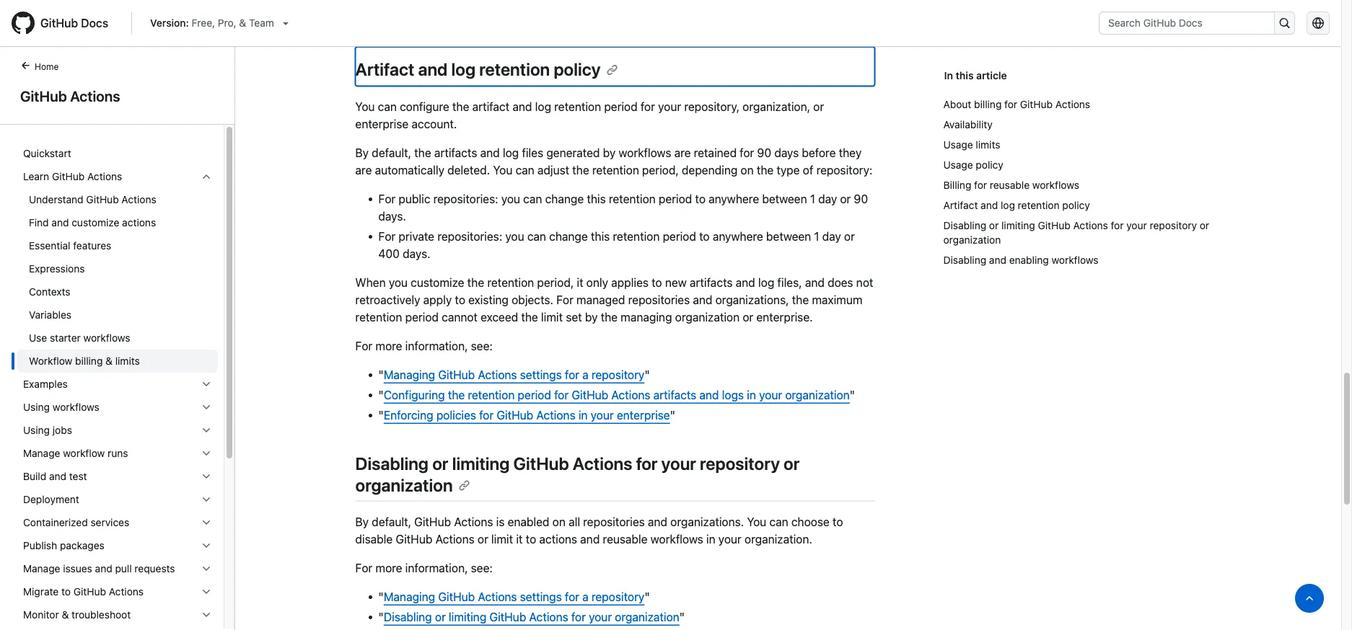 Task type: locate. For each thing, give the bounding box(es) containing it.
sc 9kayk9 0 image for build and test
[[201, 471, 212, 483]]

2 using from the top
[[23, 425, 50, 437]]

2 settings from the top
[[520, 590, 562, 604]]

see: up " managing github actions settings for a repository " " disabling or limiting github actions for your organization "
[[471, 561, 493, 575]]

it inside when you customize the retention period, it only applies to new artifacts and log files, and does not retroactively apply to existing objects. for managed repositories and organizations, the maximum retention period cannot exceed the limit set by the managing organization or enterprise.
[[577, 276, 584, 289]]

disabling or limiting github actions for your repository or organization up disabling and enabling workflows "link"
[[944, 220, 1210, 246]]

2 sc 9kayk9 0 image from the top
[[201, 379, 212, 390]]

0 vertical spatial artifact
[[355, 59, 414, 79]]

the inside " managing github actions settings for a repository " " configuring the retention period for github actions artifacts and logs in your organization " " enforcing policies for github actions in your enterprise "
[[448, 388, 465, 402]]

sc 9kayk9 0 image for manage workflow runs
[[201, 448, 212, 460]]

on inside by default, the artifacts and log files generated by workflows are retained for 90 days before they are automatically deleted. you can adjust the retention period, depending on the type of repository:
[[741, 163, 754, 177]]

2 managing github actions settings for a repository link from the top
[[384, 590, 645, 604]]

1 horizontal spatial actions
[[539, 533, 577, 546]]

in this article element
[[944, 68, 1221, 83]]

repositories inside when you customize the retention period, it only applies to new artifacts and log files, and does not retroactively apply to existing objects. for managed repositories and organizations, the maximum retention period cannot exceed the limit set by the managing organization or enterprise.
[[628, 293, 690, 307]]

disabling or limiting github actions for your repository or organization up all
[[355, 453, 800, 495]]

4 sc 9kayk9 0 image from the top
[[201, 448, 212, 460]]

2 learn github actions element from the top
[[12, 188, 224, 373]]

artifact and log retention policy link down usage policy link
[[944, 196, 1216, 216]]

& inside dropdown button
[[62, 609, 69, 621]]

1 vertical spatial manage
[[23, 563, 60, 575]]

change up 'only'
[[549, 229, 588, 243]]

troubleshoot
[[71, 609, 131, 621]]

1 vertical spatial in
[[579, 408, 588, 422]]

1 vertical spatial more
[[376, 561, 402, 575]]

1 vertical spatial artifact and log retention policy
[[944, 200, 1090, 211]]

0 vertical spatial by
[[603, 146, 616, 159]]

enterprise down configure at left top
[[355, 117, 409, 130]]

for up 400
[[379, 229, 396, 243]]

migrate to github actions
[[23, 586, 144, 598]]

scroll to top image
[[1304, 593, 1316, 605]]

change down adjust
[[545, 192, 584, 206]]

1 vertical spatial it
[[516, 533, 523, 546]]

repositories right all
[[583, 515, 645, 529]]

organization,
[[743, 99, 810, 113]]

can up organization.
[[770, 515, 789, 529]]

0 vertical spatial repositories
[[628, 293, 690, 307]]

1 by from the top
[[355, 146, 369, 159]]

by right set
[[585, 310, 598, 324]]

default, inside by default, the artifacts and log files generated by workflows are retained for 90 days before they are automatically deleted. you can adjust the retention period, depending on the type of repository:
[[372, 146, 411, 159]]

in
[[944, 69, 953, 81]]

0 vertical spatial 90
[[757, 146, 772, 159]]

more down retroactively
[[376, 339, 402, 353]]

repositories: down deleted.
[[433, 192, 498, 206]]

1 manage from the top
[[23, 448, 60, 460]]

workflows up jobs
[[53, 402, 99, 414]]

a up the disabling or limiting github actions for your organization link
[[583, 590, 589, 604]]

repositories inside "by default, github actions is enabled on all repositories and organizations. you can choose to disable github actions or limit it to actions and reusable workflows in your organization."
[[583, 515, 645, 529]]

0 vertical spatial managing
[[384, 368, 435, 382]]

0 vertical spatial day
[[818, 192, 837, 206]]

1 vertical spatial 1
[[814, 229, 819, 243]]

artifacts inside when you customize the retention period, it only applies to new artifacts and log files, and does not retroactively apply to existing objects. for managed repositories and organizations, the maximum retention period cannot exceed the limit set by the managing organization or enterprise.
[[690, 276, 733, 289]]

period up new on the top of the page
[[663, 229, 696, 243]]

limiting
[[1002, 220, 1035, 232], [452, 453, 510, 474], [449, 611, 487, 624]]

retention down retroactively
[[355, 310, 402, 324]]

sc 9kayk9 0 image inside examples dropdown button
[[201, 379, 212, 390]]

0 vertical spatial &
[[239, 17, 246, 29]]

period,
[[642, 163, 679, 177], [537, 276, 574, 289]]

this
[[956, 69, 974, 81], [587, 192, 606, 206], [591, 229, 610, 243]]

starter
[[50, 332, 81, 344]]

0 vertical spatial disabling or limiting github actions for your repository or organization link
[[944, 216, 1216, 250]]

1 vertical spatial on
[[553, 515, 566, 529]]

2 a from the top
[[583, 590, 589, 604]]

manage for manage workflow runs
[[23, 448, 60, 460]]

new
[[665, 276, 687, 289]]

this right in on the right top
[[956, 69, 974, 81]]

publish packages button
[[17, 535, 218, 558]]

sc 9kayk9 0 image inside the containerized services dropdown button
[[201, 517, 212, 529]]

1 default, from the top
[[372, 146, 411, 159]]

1 sc 9kayk9 0 image from the top
[[201, 402, 212, 414]]

2 horizontal spatial policy
[[1063, 200, 1090, 211]]

1 vertical spatial using
[[23, 425, 50, 437]]

1 vertical spatial disabling or limiting github actions for your repository or organization
[[355, 453, 800, 495]]

sc 9kayk9 0 image inside using jobs dropdown button
[[201, 425, 212, 437]]

home
[[35, 61, 59, 71]]

1 vertical spatial repositories
[[583, 515, 645, 529]]

billing
[[974, 99, 1002, 110], [75, 355, 103, 367]]

manage up the migrate
[[23, 563, 60, 575]]

manage down using jobs
[[23, 448, 60, 460]]

monitor & troubleshoot button
[[17, 604, 218, 627]]

0 vertical spatial between
[[762, 192, 807, 206]]

"
[[379, 368, 384, 382], [645, 368, 650, 382], [379, 388, 384, 402], [850, 388, 855, 402], [379, 408, 384, 422], [670, 408, 675, 422], [379, 590, 384, 604], [645, 590, 650, 604], [379, 611, 384, 624], [680, 611, 685, 624]]

artifact and log retention policy up artifact
[[355, 59, 601, 79]]

1 vertical spatial day
[[823, 229, 841, 243]]

maximum
[[812, 293, 863, 307]]

cannot
[[442, 310, 478, 324]]

period inside you can configure the artifact and log retention period for your repository, organization, or enterprise account.
[[604, 99, 638, 113]]

when you customize the retention period, it only applies to new artifacts and log files, and does not retroactively apply to existing objects. for managed repositories and organizations, the maximum retention period cannot exceed the limit set by the managing organization or enterprise.
[[355, 276, 874, 324]]

5 sc 9kayk9 0 image from the top
[[201, 564, 212, 575]]

billing down use starter workflows
[[75, 355, 103, 367]]

90 left days
[[757, 146, 772, 159]]

disabling or limiting github actions for your repository or organization link down billing for reusable workflows link on the top right of the page
[[944, 216, 1216, 250]]

customize up apply at left top
[[411, 276, 464, 289]]

log up artifact
[[451, 59, 476, 79]]

actions down all
[[539, 533, 577, 546]]

in down organizations.
[[706, 533, 716, 546]]

disabling inside "link"
[[944, 254, 987, 266]]

generated
[[547, 146, 600, 159]]

customize inside when you customize the retention period, it only applies to new artifacts and log files, and does not retroactively apply to existing objects. for managed repositories and organizations, the maximum retention period cannot exceed the limit set by the managing organization or enterprise.
[[411, 276, 464, 289]]

it left 'only'
[[577, 276, 584, 289]]

using inside using workflows dropdown button
[[23, 402, 50, 414]]

github docs link
[[12, 12, 120, 35]]

you inside when you customize the retention period, it only applies to new artifacts and log files, and does not retroactively apply to existing objects. for managed repositories and organizations, the maximum retention period cannot exceed the limit set by the managing organization or enterprise.
[[389, 276, 408, 289]]

1 vertical spatial information,
[[405, 561, 468, 575]]

0 horizontal spatial by
[[585, 310, 598, 324]]

0 vertical spatial manage
[[23, 448, 60, 460]]

find and customize actions
[[29, 217, 156, 229]]

1 vertical spatial enterprise
[[617, 408, 670, 422]]

2 horizontal spatial you
[[747, 515, 767, 529]]

see: down exceed
[[471, 339, 493, 353]]

customize inside "github actions" element
[[72, 217, 119, 229]]

0 vertical spatial reusable
[[990, 179, 1030, 191]]

the up the policies
[[448, 388, 465, 402]]

between up files,
[[766, 229, 811, 243]]

log down billing for reusable workflows
[[1001, 200, 1015, 211]]

essential features
[[29, 240, 111, 252]]

sc 9kayk9 0 image
[[201, 171, 212, 183], [201, 379, 212, 390], [201, 425, 212, 437], [201, 448, 212, 460], [201, 494, 212, 506], [201, 587, 212, 598], [201, 610, 212, 621]]

sc 9kayk9 0 image for manage issues and pull requests
[[201, 564, 212, 575]]

sc 9kayk9 0 image inside deployment dropdown button
[[201, 494, 212, 506]]

sc 9kayk9 0 image for containerized services
[[201, 517, 212, 529]]

learn github actions element containing understand github actions
[[12, 188, 224, 373]]

1 vertical spatial usage
[[944, 159, 973, 171]]

0 horizontal spatial on
[[553, 515, 566, 529]]

sc 9kayk9 0 image
[[201, 402, 212, 414], [201, 471, 212, 483], [201, 517, 212, 529], [201, 541, 212, 552], [201, 564, 212, 575]]

enterprise down configuring the retention period for github actions artifacts and logs in your organization link
[[617, 408, 670, 422]]

3 sc 9kayk9 0 image from the top
[[201, 517, 212, 529]]

1 vertical spatial default,
[[372, 515, 411, 529]]

using jobs button
[[17, 419, 218, 442]]

2 vertical spatial policy
[[1063, 200, 1090, 211]]

workflows inside 'link'
[[83, 332, 130, 344]]

about
[[944, 99, 972, 110]]

learn github actions
[[23, 171, 122, 183]]

1 managing github actions settings for a repository link from the top
[[384, 368, 645, 382]]

1 vertical spatial between
[[766, 229, 811, 243]]

packages
[[60, 540, 105, 552]]

1 horizontal spatial artifact
[[944, 200, 978, 211]]

actions inside migrate to github actions dropdown button
[[109, 586, 144, 598]]

managing down disable
[[384, 590, 435, 604]]

repository inside " managing github actions settings for a repository " " disabling or limiting github actions for your organization "
[[592, 590, 645, 604]]

test
[[69, 471, 87, 483]]

0 vertical spatial in
[[747, 388, 756, 402]]

github actions
[[20, 87, 120, 104]]

billing up availability
[[974, 99, 1002, 110]]

using inside using jobs dropdown button
[[23, 425, 50, 437]]

your inside " managing github actions settings for a repository " " disabling or limiting github actions for your organization "
[[589, 611, 612, 624]]

can down files
[[516, 163, 535, 177]]

3 sc 9kayk9 0 image from the top
[[201, 425, 212, 437]]

sc 9kayk9 0 image inside monitor & troubleshoot dropdown button
[[201, 610, 212, 621]]

0 vertical spatial settings
[[520, 368, 562, 382]]

a inside " managing github actions settings for a repository " " disabling or limiting github actions for your organization "
[[583, 590, 589, 604]]

0 horizontal spatial reusable
[[603, 533, 648, 546]]

for more information, see:
[[355, 339, 493, 353], [355, 561, 493, 575]]

retention up artifact
[[479, 59, 550, 79]]

search image
[[1279, 17, 1291, 29]]

containerized services
[[23, 517, 129, 529]]

your
[[658, 99, 681, 113], [1127, 220, 1147, 232], [759, 388, 782, 402], [591, 408, 614, 422], [661, 453, 696, 474], [719, 533, 742, 546], [589, 611, 612, 624]]

a
[[583, 368, 589, 382], [583, 590, 589, 604]]

1 horizontal spatial enterprise
[[617, 408, 670, 422]]

0 horizontal spatial period,
[[537, 276, 574, 289]]

1 managing from the top
[[384, 368, 435, 382]]

to inside dropdown button
[[61, 586, 71, 598]]

managing github actions settings for a repository link for disabling or limiting github actions for your organization
[[384, 590, 645, 604]]

disabling inside " managing github actions settings for a repository " " disabling or limiting github actions for your organization "
[[384, 611, 432, 624]]

the
[[452, 99, 469, 113], [414, 146, 431, 159], [572, 163, 589, 177], [757, 163, 774, 177], [467, 276, 484, 289], [792, 293, 809, 307], [521, 310, 538, 324], [601, 310, 618, 324], [448, 388, 465, 402]]

1 sc 9kayk9 0 image from the top
[[201, 171, 212, 183]]

services
[[91, 517, 129, 529]]

github actions element
[[0, 58, 235, 631]]

Search GitHub Docs search field
[[1100, 12, 1275, 34]]

it down enabled at the bottom
[[516, 533, 523, 546]]

log up files
[[535, 99, 551, 113]]

1 up maximum
[[814, 229, 819, 243]]

for inside you can configure the artifact and log retention period for your repository, organization, or enterprise account.
[[641, 99, 655, 113]]

github inside dropdown button
[[73, 586, 106, 598]]

0 vertical spatial using
[[23, 402, 50, 414]]

limits up usage policy
[[976, 139, 1001, 151]]

0 vertical spatial change
[[545, 192, 584, 206]]

repository
[[1150, 220, 1197, 232], [592, 368, 645, 382], [700, 453, 780, 474], [592, 590, 645, 604]]

can left configure at left top
[[378, 99, 397, 113]]

limits down use starter workflows 'link' at the bottom left of page
[[115, 355, 140, 367]]

automatically
[[375, 163, 444, 177]]

and
[[418, 59, 448, 79], [513, 99, 532, 113], [480, 146, 500, 159], [981, 200, 998, 211], [52, 217, 69, 229], [989, 254, 1007, 266], [736, 276, 755, 289], [805, 276, 825, 289], [693, 293, 713, 307], [700, 388, 719, 402], [49, 471, 66, 483], [648, 515, 668, 529], [580, 533, 600, 546], [95, 563, 112, 575]]

by inside "by default, github actions is enabled on all repositories and organizations. you can choose to disable github actions or limit it to actions and reusable workflows in your organization."
[[355, 515, 369, 529]]

tooltip
[[1295, 585, 1324, 613]]

period inside when you customize the retention period, it only applies to new artifacts and log files, and does not retroactively apply to existing objects. for managed repositories and organizations, the maximum retention period cannot exceed the limit set by the managing organization or enterprise.
[[405, 310, 439, 324]]

2 usage from the top
[[944, 159, 973, 171]]

billing inside 'link'
[[75, 355, 103, 367]]

1 horizontal spatial period,
[[642, 163, 679, 177]]

1 learn github actions element from the top
[[12, 165, 224, 373]]

change
[[545, 192, 584, 206], [549, 229, 588, 243]]

2 vertical spatial in
[[706, 533, 716, 546]]

settings inside " managing github actions settings for a repository " " configuring the retention period for github actions artifacts and logs in your organization " " enforcing policies for github actions in your enterprise "
[[520, 368, 562, 382]]

1 vertical spatial policy
[[976, 159, 1004, 171]]

are left automatically
[[355, 163, 372, 177]]

by inside by default, the artifacts and log files generated by workflows are retained for 90 days before they are automatically deleted. you can adjust the retention period, depending on the type of repository:
[[355, 146, 369, 159]]

limit down is
[[491, 533, 513, 546]]

organization
[[944, 234, 1001, 246], [675, 310, 740, 324], [785, 388, 850, 402], [355, 475, 453, 495], [615, 611, 680, 624]]

settings inside " managing github actions settings for a repository " " disabling or limiting github actions for your organization "
[[520, 590, 562, 604]]

1 horizontal spatial limits
[[976, 139, 1001, 151]]

on
[[741, 163, 754, 177], [553, 515, 566, 529]]

1 horizontal spatial on
[[741, 163, 754, 177]]

1 vertical spatial a
[[583, 590, 589, 604]]

1 usage from the top
[[944, 139, 973, 151]]

default, up automatically
[[372, 146, 411, 159]]

using left jobs
[[23, 425, 50, 437]]

managing github actions settings for a repository link up the disabling or limiting github actions for your organization link
[[384, 590, 645, 604]]

5 sc 9kayk9 0 image from the top
[[201, 494, 212, 506]]

you right deleted.
[[493, 163, 513, 177]]

artifact and log retention policy link up artifact
[[355, 59, 618, 79]]

a up configuring the retention period for github actions artifacts and logs in your organization link
[[583, 368, 589, 382]]

using for using jobs
[[23, 425, 50, 437]]

0 horizontal spatial 90
[[757, 146, 772, 159]]

0 vertical spatial you
[[355, 99, 375, 113]]

1 vertical spatial limits
[[115, 355, 140, 367]]

1 vertical spatial for more information, see:
[[355, 561, 493, 575]]

1 vertical spatial you
[[493, 163, 513, 177]]

examples button
[[17, 373, 218, 396]]

this up 'only'
[[591, 229, 610, 243]]

90 down repository:
[[854, 192, 868, 206]]

1 vertical spatial reusable
[[603, 533, 648, 546]]

more down disable
[[376, 561, 402, 575]]

variables
[[29, 309, 72, 321]]

0 vertical spatial are
[[674, 146, 691, 159]]

log
[[451, 59, 476, 79], [535, 99, 551, 113], [503, 146, 519, 159], [1001, 200, 1015, 211], [758, 276, 775, 289]]

billing for reusable workflows link
[[944, 175, 1216, 196]]

limit inside when you customize the retention period, it only applies to new artifacts and log files, and does not retroactively apply to existing objects. for managed repositories and organizations, the maximum retention period cannot exceed the limit set by the managing organization or enterprise.
[[541, 310, 563, 324]]

workflows down you can configure the artifact and log retention period for your repository, organization, or enterprise account.
[[619, 146, 671, 159]]

7 sc 9kayk9 0 image from the top
[[201, 610, 212, 621]]

docs
[[81, 16, 108, 30]]

on inside "by default, github actions is enabled on all repositories and organizations. you can choose to disable github actions or limit it to actions and reusable workflows in your organization."
[[553, 515, 566, 529]]

400
[[379, 247, 400, 260]]

0 horizontal spatial artifact and log retention policy
[[355, 59, 601, 79]]

anywhere down depending
[[709, 192, 759, 206]]

organization inside " managing github actions settings for a repository " " configuring the retention period for github actions artifacts and logs in your organization " " enforcing policies for github actions in your enterprise "
[[785, 388, 850, 402]]

1 vertical spatial customize
[[411, 276, 464, 289]]

availability link
[[944, 115, 1216, 135]]

1 vertical spatial &
[[105, 355, 113, 367]]

sc 9kayk9 0 image for examples
[[201, 379, 212, 390]]

limiting inside " managing github actions settings for a repository " " disabling or limiting github actions for your organization "
[[449, 611, 487, 624]]

artifact and log retention policy
[[355, 59, 601, 79], [944, 200, 1090, 211]]

1 settings from the top
[[520, 368, 562, 382]]

2 see: from the top
[[471, 561, 493, 575]]

0 horizontal spatial customize
[[72, 217, 119, 229]]

you left configure at left top
[[355, 99, 375, 113]]

are
[[674, 146, 691, 159], [355, 163, 372, 177]]

github actions link
[[17, 85, 217, 107]]

default, up disable
[[372, 515, 411, 529]]

2 default, from the top
[[372, 515, 411, 529]]

& down use starter workflows 'link' at the bottom left of page
[[105, 355, 113, 367]]

a inside " managing github actions settings for a repository " " configuring the retention period for github actions artifacts and logs in your organization " " enforcing policies for github actions in your enterprise "
[[583, 368, 589, 382]]

actions inside learn github actions dropdown button
[[87, 171, 122, 183]]

1 horizontal spatial billing
[[974, 99, 1002, 110]]

managing inside " managing github actions settings for a repository " " configuring the retention period for github actions artifacts and logs in your organization " " enforcing policies for github actions in your enterprise "
[[384, 368, 435, 382]]

days. down private
[[403, 247, 431, 260]]

0 vertical spatial more
[[376, 339, 402, 353]]

0 vertical spatial on
[[741, 163, 754, 177]]

period, up objects.
[[537, 276, 574, 289]]

0 vertical spatial this
[[956, 69, 974, 81]]

workflows inside dropdown button
[[53, 402, 99, 414]]

can inside "by default, github actions is enabled on all repositories and organizations. you can choose to disable github actions or limit it to actions and reusable workflows in your organization."
[[770, 515, 789, 529]]

understand github actions link
[[17, 188, 218, 211]]

settings up the disabling or limiting github actions for your organization link
[[520, 590, 562, 604]]

using jobs
[[23, 425, 72, 437]]

retention up the policies
[[468, 388, 515, 402]]

2 by from the top
[[355, 515, 369, 529]]

and inside "link"
[[989, 254, 1007, 266]]

when
[[355, 276, 386, 289]]

1 vertical spatial actions
[[539, 533, 577, 546]]

workflows right enabling
[[1052, 254, 1099, 266]]

0 vertical spatial see:
[[471, 339, 493, 353]]

managing inside " managing github actions settings for a repository " " disabling or limiting github actions for your organization "
[[384, 590, 435, 604]]

0 vertical spatial managing github actions settings for a repository link
[[384, 368, 645, 382]]

actions inside about billing for github actions link
[[1056, 99, 1091, 110]]

managing github actions settings for a repository link up enforcing policies for github actions in your enterprise link
[[384, 368, 645, 382]]

0 horizontal spatial limits
[[115, 355, 140, 367]]

& right monitor
[[62, 609, 69, 621]]

0 vertical spatial default,
[[372, 146, 411, 159]]

expressions
[[29, 263, 85, 275]]

retention down billing for reusable workflows
[[1018, 200, 1060, 211]]

1 a from the top
[[583, 368, 589, 382]]

actions
[[122, 217, 156, 229], [539, 533, 577, 546]]

day down repository:
[[818, 192, 837, 206]]

deleted.
[[448, 163, 490, 177]]

1 vertical spatial see:
[[471, 561, 493, 575]]

1 horizontal spatial artifact and log retention policy
[[944, 200, 1090, 211]]

repository:
[[817, 163, 873, 177]]

limit
[[541, 310, 563, 324], [491, 533, 513, 546]]

usage up 'billing'
[[944, 159, 973, 171]]

90 inside by default, the artifacts and log files generated by workflows are retained for 90 days before they are automatically deleted. you can adjust the retention period, depending on the type of repository:
[[757, 146, 772, 159]]

it inside "by default, github actions is enabled on all repositories and organizations. you can choose to disable github actions or limit it to actions and reusable workflows in your organization."
[[516, 533, 523, 546]]

1 horizontal spatial you
[[493, 163, 513, 177]]

4 sc 9kayk9 0 image from the top
[[201, 541, 212, 552]]

sc 9kayk9 0 image for learn github actions
[[201, 171, 212, 183]]

managing for disabling
[[384, 590, 435, 604]]

for more information, see: down "cannot"
[[355, 339, 493, 353]]

retention down generated
[[592, 163, 639, 177]]

sc 9kayk9 0 image inside manage workflow runs dropdown button
[[201, 448, 212, 460]]

workflows inside "by default, github actions is enabled on all repositories and organizations. you can choose to disable github actions or limit it to actions and reusable workflows in your organization."
[[651, 533, 703, 546]]

artifact and log retention policy down billing for reusable workflows
[[944, 200, 1090, 211]]

0 vertical spatial information,
[[405, 339, 468, 353]]

billing
[[944, 179, 972, 191]]

2 sc 9kayk9 0 image from the top
[[201, 471, 212, 483]]

2 manage from the top
[[23, 563, 60, 575]]

1 vertical spatial limit
[[491, 533, 513, 546]]

you up organization.
[[747, 515, 767, 529]]

find and customize actions link
[[17, 211, 218, 235]]

0 vertical spatial a
[[583, 368, 589, 382]]

managing up the configuring on the left of page
[[384, 368, 435, 382]]

repositories
[[628, 293, 690, 307], [583, 515, 645, 529]]

artifacts
[[434, 146, 477, 159], [690, 276, 733, 289], [654, 388, 697, 402]]

1 vertical spatial billing
[[75, 355, 103, 367]]

0 vertical spatial it
[[577, 276, 584, 289]]

of
[[803, 163, 814, 177]]

issues
[[63, 563, 92, 575]]

policy down usage limits
[[976, 159, 1004, 171]]

0 vertical spatial disabling or limiting github actions for your repository or organization
[[944, 220, 1210, 246]]

workflows down organizations.
[[651, 533, 703, 546]]

default, inside "by default, github actions is enabled on all repositories and organizations. you can choose to disable github actions or limit it to actions and reusable workflows in your organization."
[[372, 515, 411, 529]]

this down by default, the artifacts and log files generated by workflows are retained for 90 days before they are automatically deleted. you can adjust the retention period, depending on the type of repository: on the top of the page
[[587, 192, 606, 206]]

period up enforcing policies for github actions in your enterprise link
[[518, 388, 551, 402]]

1 horizontal spatial &
[[105, 355, 113, 367]]

1 vertical spatial artifact and log retention policy link
[[944, 196, 1216, 216]]

None search field
[[1099, 12, 1295, 35]]

artifacts left logs
[[654, 388, 697, 402]]

learn github actions element
[[12, 165, 224, 373], [12, 188, 224, 373]]

publish packages
[[23, 540, 105, 552]]

anywhere up organizations, at the top
[[713, 229, 763, 243]]

log up organizations, at the top
[[758, 276, 775, 289]]

artifact
[[355, 59, 414, 79], [944, 200, 978, 211]]

sc 9kayk9 0 image inside using workflows dropdown button
[[201, 402, 212, 414]]

1 vertical spatial artifact
[[944, 200, 978, 211]]

enabling
[[1009, 254, 1049, 266]]

log inside by default, the artifacts and log files generated by workflows are retained for 90 days before they are automatically deleted. you can adjust the retention period, depending on the type of repository:
[[503, 146, 519, 159]]

by
[[603, 146, 616, 159], [585, 310, 598, 324]]

usage down availability
[[944, 139, 973, 151]]

1 horizontal spatial 90
[[854, 192, 868, 206]]

sc 9kayk9 0 image inside migrate to github actions dropdown button
[[201, 587, 212, 598]]

type
[[777, 163, 800, 177]]

2 managing from the top
[[384, 590, 435, 604]]

settings
[[520, 368, 562, 382], [520, 590, 562, 604]]

1 using from the top
[[23, 402, 50, 414]]

0 vertical spatial actions
[[122, 217, 156, 229]]

days. down public
[[379, 209, 406, 223]]

sc 9kayk9 0 image inside manage issues and pull requests dropdown button
[[201, 564, 212, 575]]

usage policy link
[[944, 155, 1216, 175]]

retention up generated
[[554, 99, 601, 113]]

1 horizontal spatial reusable
[[990, 179, 1030, 191]]

period, left depending
[[642, 163, 679, 177]]

log left files
[[503, 146, 519, 159]]

monitor
[[23, 609, 59, 621]]

6 sc 9kayk9 0 image from the top
[[201, 587, 212, 598]]

sc 9kayk9 0 image inside publish packages dropdown button
[[201, 541, 212, 552]]

artifact down 'billing'
[[944, 200, 978, 211]]

the inside you can configure the artifact and log retention period for your repository, organization, or enterprise account.
[[452, 99, 469, 113]]

retention up objects.
[[487, 276, 534, 289]]

for up set
[[556, 293, 574, 307]]

enterprise inside you can configure the artifact and log retention period for your repository, organization, or enterprise account.
[[355, 117, 409, 130]]

managing github actions settings for a repository link
[[384, 368, 645, 382], [384, 590, 645, 604]]

you inside you can configure the artifact and log retention period for your repository, organization, or enterprise account.
[[355, 99, 375, 113]]

workflows down the variables link
[[83, 332, 130, 344]]

and inside by default, the artifacts and log files generated by workflows are retained for 90 days before they are automatically deleted. you can adjust the retention period, depending on the type of repository:
[[480, 146, 500, 159]]

on right depending
[[741, 163, 754, 177]]

1 horizontal spatial by
[[603, 146, 616, 159]]

between
[[762, 192, 807, 206], [766, 229, 811, 243]]

day up does
[[823, 229, 841, 243]]

using workflows
[[23, 402, 99, 414]]

disabling or limiting github actions for your repository or organization link up all
[[355, 453, 800, 495]]

repositories: right private
[[438, 229, 502, 243]]

0 vertical spatial by
[[355, 146, 369, 159]]

the down generated
[[572, 163, 589, 177]]

log inside you can configure the artifact and log retention period for your repository, organization, or enterprise account.
[[535, 99, 551, 113]]

1 vertical spatial by
[[585, 310, 598, 324]]



Task type: vqa. For each thing, say whether or not it's contained in the screenshot.
What's new
no



Task type: describe. For each thing, give the bounding box(es) containing it.
2 vertical spatial this
[[591, 229, 610, 243]]

about billing for github actions link
[[944, 95, 1216, 115]]

0 vertical spatial limits
[[976, 139, 1001, 151]]

can inside by default, the artifacts and log files generated by workflows are retained for 90 days before they are automatically deleted. you can adjust the retention period, depending on the type of repository:
[[516, 163, 535, 177]]

examples
[[23, 379, 68, 390]]

a for for
[[583, 590, 589, 604]]

organization inside " managing github actions settings for a repository " " disabling or limiting github actions for your organization "
[[615, 611, 680, 624]]

0 vertical spatial limiting
[[1002, 220, 1035, 232]]

can inside you can configure the artifact and log retention period for your repository, organization, or enterprise account.
[[378, 99, 397, 113]]

disabling and enabling workflows link
[[944, 250, 1216, 271]]

retroactively
[[355, 293, 420, 307]]

your inside "by default, github actions is enabled on all repositories and organizations. you can choose to disable github actions or limit it to actions and reusable workflows in your organization."
[[719, 533, 742, 546]]

they
[[839, 146, 862, 159]]

use
[[29, 332, 47, 344]]

sc 9kayk9 0 image for migrate to github actions
[[201, 587, 212, 598]]

retention inside " managing github actions settings for a repository " " configuring the retention period for github actions artifacts and logs in your organization " " enforcing policies for github actions in your enterprise "
[[468, 388, 515, 402]]

1 vertical spatial this
[[587, 192, 606, 206]]

limits inside 'link'
[[115, 355, 140, 367]]

1 vertical spatial anywhere
[[713, 229, 763, 243]]

billing for workflow
[[75, 355, 103, 367]]

actions inside github actions link
[[70, 87, 120, 104]]

disabling and enabling workflows
[[944, 254, 1099, 266]]

your inside you can configure the artifact and log retention period for your repository, organization, or enterprise account.
[[658, 99, 681, 113]]

0 vertical spatial you
[[501, 192, 520, 206]]

1 more from the top
[[376, 339, 402, 353]]

the down files,
[[792, 293, 809, 307]]

1 vertical spatial limiting
[[452, 453, 510, 474]]

limit inside "by default, github actions is enabled on all repositories and organizations. you can choose to disable github actions or limit it to actions and reusable workflows in your organization."
[[491, 533, 513, 546]]

" managing github actions settings for a repository " " configuring the retention period for github actions artifacts and logs in your organization " " enforcing policies for github actions in your enterprise "
[[379, 368, 855, 422]]

customize for you
[[411, 276, 464, 289]]

enforcing
[[384, 408, 433, 422]]

learn github actions button
[[17, 165, 218, 188]]

1 horizontal spatial disabling or limiting github actions for your repository or organization link
[[944, 216, 1216, 250]]

usage for usage limits
[[944, 139, 973, 151]]

understand github actions
[[29, 194, 156, 206]]

settings for actions
[[520, 590, 562, 604]]

enterprise.
[[757, 310, 813, 324]]

learn
[[23, 171, 49, 183]]

expressions link
[[17, 258, 218, 281]]

0 horizontal spatial in
[[579, 408, 588, 422]]

0 horizontal spatial actions
[[122, 217, 156, 229]]

retention inside by default, the artifacts and log files generated by workflows are retained for 90 days before they are automatically deleted. you can adjust the retention period, depending on the type of repository:
[[592, 163, 639, 177]]

for down disable
[[355, 561, 373, 575]]

2 more from the top
[[376, 561, 402, 575]]

manage workflow runs button
[[17, 442, 218, 465]]

choose
[[792, 515, 830, 529]]

by for by default, the artifacts and log files generated by workflows are retained for 90 days before they are automatically deleted. you can adjust the retention period, depending on the type of repository:
[[355, 146, 369, 159]]

account.
[[412, 117, 457, 130]]

you can configure the artifact and log retention period for your repository, organization, or enterprise account.
[[355, 99, 824, 130]]

1 vertical spatial days.
[[403, 247, 431, 260]]

variables link
[[17, 304, 218, 327]]

by inside when you customize the retention period, it only applies to new artifacts and log files, and does not retroactively apply to existing objects. for managed repositories and organizations, the maximum retention period cannot exceed the limit set by the managing organization or enterprise.
[[585, 310, 598, 324]]

log inside when you customize the retention period, it only applies to new artifacts and log files, and does not retroactively apply to existing objects. for managed repositories and organizations, the maximum retention period cannot exceed the limit set by the managing organization or enterprise.
[[758, 276, 775, 289]]

use starter workflows
[[29, 332, 130, 344]]

apply
[[423, 293, 452, 307]]

disable
[[355, 533, 393, 546]]

deployment
[[23, 494, 79, 506]]

90 inside for public repositories: you can change this retention period to anywhere between 1 day or 90 days. for private repositories: you can change this retention period to anywhere between 1 day or 400 days.
[[854, 192, 868, 206]]

pull
[[115, 563, 132, 575]]

about billing for github actions
[[944, 99, 1091, 110]]

0 vertical spatial artifact and log retention policy
[[355, 59, 601, 79]]

sc 9kayk9 0 image for using jobs
[[201, 425, 212, 437]]

quickstart link
[[17, 142, 218, 165]]

files,
[[778, 276, 802, 289]]

period, inside by default, the artifacts and log files generated by workflows are retained for 90 days before they are automatically deleted. you can adjust the retention period, depending on the type of repository:
[[642, 163, 679, 177]]

use starter workflows link
[[17, 327, 218, 350]]

1 vertical spatial repositories:
[[438, 229, 502, 243]]

the down objects.
[[521, 310, 538, 324]]

organization inside when you customize the retention period, it only applies to new artifacts and log files, and does not retroactively apply to existing objects. for managed repositories and organizations, the maximum retention period cannot exceed the limit set by the managing organization or enterprise.
[[675, 310, 740, 324]]

repository inside " managing github actions settings for a repository " " configuring the retention period for github actions artifacts and logs in your organization " " enforcing policies for github actions in your enterprise "
[[592, 368, 645, 382]]

or inside " managing github actions settings for a repository " " disabling or limiting github actions for your organization "
[[435, 611, 446, 624]]

learn github actions element containing learn github actions
[[12, 165, 224, 373]]

by default, github actions is enabled on all repositories and organizations. you can choose to disable github actions or limit it to actions and reusable workflows in your organization.
[[355, 515, 843, 546]]

or inside you can configure the artifact and log retention period for your repository, organization, or enterprise account.
[[813, 99, 824, 113]]

version:
[[150, 17, 189, 29]]

organization.
[[745, 533, 812, 546]]

policies
[[436, 408, 476, 422]]

0 horizontal spatial policy
[[554, 59, 601, 79]]

does
[[828, 276, 853, 289]]

by default, the artifacts and log files generated by workflows are retained for 90 days before they are automatically deleted. you can adjust the retention period, depending on the type of repository:
[[355, 146, 873, 177]]

you inside "by default, github actions is enabled on all repositories and organizations. you can choose to disable github actions or limit it to actions and reusable workflows in your organization."
[[747, 515, 767, 529]]

settings for for
[[520, 368, 562, 382]]

artifacts inside by default, the artifacts and log files generated by workflows are retained for 90 days before they are automatically deleted. you can adjust the retention period, depending on the type of repository:
[[434, 146, 477, 159]]

workflow billing & limits
[[29, 355, 140, 367]]

0 vertical spatial days.
[[379, 209, 406, 223]]

default, for the
[[372, 146, 411, 159]]

0 vertical spatial anywhere
[[709, 192, 759, 206]]

configure
[[400, 99, 449, 113]]

applies
[[611, 276, 649, 289]]

version: free, pro, & team
[[150, 17, 274, 29]]

can up objects.
[[527, 229, 546, 243]]

repository,
[[684, 99, 740, 113]]

triangle down image
[[280, 17, 291, 29]]

files
[[522, 146, 543, 159]]

0 horizontal spatial are
[[355, 163, 372, 177]]

the down managed
[[601, 310, 618, 324]]

period inside " managing github actions settings for a repository " " configuring the retention period for github actions artifacts and logs in your organization " " enforcing policies for github actions in your enterprise "
[[518, 388, 551, 402]]

retention up applies
[[613, 229, 660, 243]]

public
[[399, 192, 430, 206]]

2 horizontal spatial &
[[239, 17, 246, 29]]

requests
[[135, 563, 175, 575]]

" managing github actions settings for a repository " " disabling or limiting github actions for your organization "
[[379, 590, 685, 624]]

billing for about
[[974, 99, 1002, 110]]

workflow
[[29, 355, 72, 367]]

artifact
[[472, 99, 510, 113]]

0 vertical spatial 1
[[810, 192, 815, 206]]

adjust
[[538, 163, 569, 177]]

is
[[496, 515, 505, 529]]

free,
[[192, 17, 215, 29]]

1 horizontal spatial policy
[[976, 159, 1004, 171]]

period, inside when you customize the retention period, it only applies to new artifacts and log files, and does not retroactively apply to existing objects. for managed repositories and organizations, the maximum retention period cannot exceed the limit set by the managing organization or enterprise.
[[537, 276, 574, 289]]

usage limits
[[944, 139, 1001, 151]]

managing for configuring
[[384, 368, 435, 382]]

workflows inside by default, the artifacts and log files generated by workflows are retained for 90 days before they are automatically deleted. you can adjust the retention period, depending on the type of repository:
[[619, 146, 671, 159]]

understand
[[29, 194, 83, 206]]

retention down by default, the artifacts and log files generated by workflows are retained for 90 days before they are automatically deleted. you can adjust the retention period, depending on the type of repository: on the top of the page
[[609, 192, 656, 206]]

build and test
[[23, 471, 87, 483]]

set
[[566, 310, 582, 324]]

actions inside "by default, github actions is enabled on all repositories and organizations. you can choose to disable github actions or limit it to actions and reusable workflows in your organization."
[[539, 533, 577, 546]]

enterprise inside " managing github actions settings for a repository " " configuring the retention period for github actions artifacts and logs in your organization " " enforcing policies for github actions in your enterprise "
[[617, 408, 670, 422]]

sc 9kayk9 0 image for using workflows
[[201, 402, 212, 414]]

by for by default, github actions is enabled on all repositories and organizations. you can choose to disable github actions or limit it to actions and reusable workflows in your organization.
[[355, 515, 369, 529]]

sc 9kayk9 0 image for deployment
[[201, 494, 212, 506]]

logs
[[722, 388, 744, 402]]

the left the type on the right top of the page
[[757, 163, 774, 177]]

a for github
[[583, 368, 589, 382]]

reusable inside "by default, github actions is enabled on all repositories and organizations. you can choose to disable github actions or limit it to actions and reusable workflows in your organization."
[[603, 533, 648, 546]]

retention inside you can configure the artifact and log retention period for your repository, organization, or enterprise account.
[[554, 99, 601, 113]]

enforcing policies for github actions in your enterprise link
[[384, 408, 670, 422]]

can down adjust
[[523, 192, 542, 206]]

artifacts inside " managing github actions settings for a repository " " configuring the retention period for github actions artifacts and logs in your organization " " enforcing policies for github actions in your enterprise "
[[654, 388, 697, 402]]

or inside when you customize the retention period, it only applies to new artifacts and log files, and does not retroactively apply to existing objects. for managed repositories and organizations, the maximum retention period cannot exceed the limit set by the managing organization or enterprise.
[[743, 310, 754, 324]]

containerized services button
[[17, 512, 218, 535]]

2 horizontal spatial in
[[747, 388, 756, 402]]

for down retroactively
[[355, 339, 373, 353]]

usage policy
[[944, 159, 1004, 171]]

contexts
[[29, 286, 70, 298]]

for public repositories: you can change this retention period to anywhere between 1 day or 90 days. for private repositories: you can change this retention period to anywhere between 1 day or 400 days.
[[379, 192, 868, 260]]

publish
[[23, 540, 57, 552]]

0 horizontal spatial artifact
[[355, 59, 414, 79]]

and inside " managing github actions settings for a repository " " configuring the retention period for github actions artifacts and logs in your organization " " enforcing policies for github actions in your enterprise "
[[700, 388, 719, 402]]

actions inside understand github actions link
[[122, 194, 156, 206]]

period down depending
[[659, 192, 692, 206]]

the up automatically
[[414, 146, 431, 159]]

0 vertical spatial repositories:
[[433, 192, 498, 206]]

only
[[587, 276, 608, 289]]

1 for more information, see: from the top
[[355, 339, 493, 353]]

and inside you can configure the artifact and log retention period for your repository, organization, or enterprise account.
[[513, 99, 532, 113]]

before
[[802, 146, 836, 159]]

you inside by default, the artifacts and log files generated by workflows are retained for 90 days before they are automatically deleted. you can adjust the retention period, depending on the type of repository:
[[493, 163, 513, 177]]

monitor & troubleshoot
[[23, 609, 131, 621]]

retained
[[694, 146, 737, 159]]

2 for more information, see: from the top
[[355, 561, 493, 575]]

organizations.
[[671, 515, 744, 529]]

by inside by default, the artifacts and log files generated by workflows are retained for 90 days before they are automatically deleted. you can adjust the retention period, depending on the type of repository:
[[603, 146, 616, 159]]

home link
[[14, 60, 82, 74]]

manage for manage issues and pull requests
[[23, 563, 60, 575]]

1 vertical spatial disabling or limiting github actions for your repository or organization link
[[355, 453, 800, 495]]

contexts link
[[17, 281, 218, 304]]

1 vertical spatial you
[[505, 229, 524, 243]]

workflows down usage policy link
[[1033, 179, 1080, 191]]

runs
[[108, 448, 128, 460]]

or inside "by default, github actions is enabled on all repositories and organizations. you can choose to disable github actions or limit it to actions and reusable workflows in your organization."
[[478, 533, 488, 546]]

default, for github
[[372, 515, 411, 529]]

in inside "by default, github actions is enabled on all repositories and organizations. you can choose to disable github actions or limit it to actions and reusable workflows in your organization."
[[706, 533, 716, 546]]

quickstart
[[23, 148, 71, 159]]

the up existing
[[467, 276, 484, 289]]

select language: current language is english image
[[1313, 17, 1324, 29]]

usage for usage policy
[[944, 159, 973, 171]]

for inside by default, the artifacts and log files generated by workflows are retained for 90 days before they are automatically deleted. you can adjust the retention period, depending on the type of repository:
[[740, 146, 754, 159]]

billing for reusable workflows
[[944, 179, 1080, 191]]

for left public
[[379, 192, 396, 206]]

1 information, from the top
[[405, 339, 468, 353]]

managing github actions settings for a repository link for configuring the retention period for github actions artifacts and logs in your organization
[[384, 368, 645, 382]]

github inside dropdown button
[[52, 171, 85, 183]]

workflows inside "link"
[[1052, 254, 1099, 266]]

configuring
[[384, 388, 445, 402]]

essential features link
[[17, 235, 218, 258]]

find
[[29, 217, 49, 229]]

1 horizontal spatial are
[[674, 146, 691, 159]]

github docs
[[40, 16, 108, 30]]

sc 9kayk9 0 image for publish packages
[[201, 541, 212, 552]]

in this article
[[944, 69, 1007, 81]]

usage limits link
[[944, 135, 1216, 155]]

sc 9kayk9 0 image for monitor & troubleshoot
[[201, 610, 212, 621]]

customize for and
[[72, 217, 119, 229]]

private
[[399, 229, 435, 243]]

not
[[856, 276, 874, 289]]

& inside 'link'
[[105, 355, 113, 367]]

0 horizontal spatial disabling or limiting github actions for your repository or organization
[[355, 453, 800, 495]]

using for using workflows
[[23, 402, 50, 414]]

0 vertical spatial artifact and log retention policy link
[[355, 59, 618, 79]]

1 see: from the top
[[471, 339, 493, 353]]

jobs
[[53, 425, 72, 437]]

1 vertical spatial change
[[549, 229, 588, 243]]

for inside when you customize the retention period, it only applies to new artifacts and log files, and does not retroactively apply to existing objects. for managed repositories and organizations, the maximum retention period cannot exceed the limit set by the managing organization or enterprise.
[[556, 293, 574, 307]]

2 information, from the top
[[405, 561, 468, 575]]



